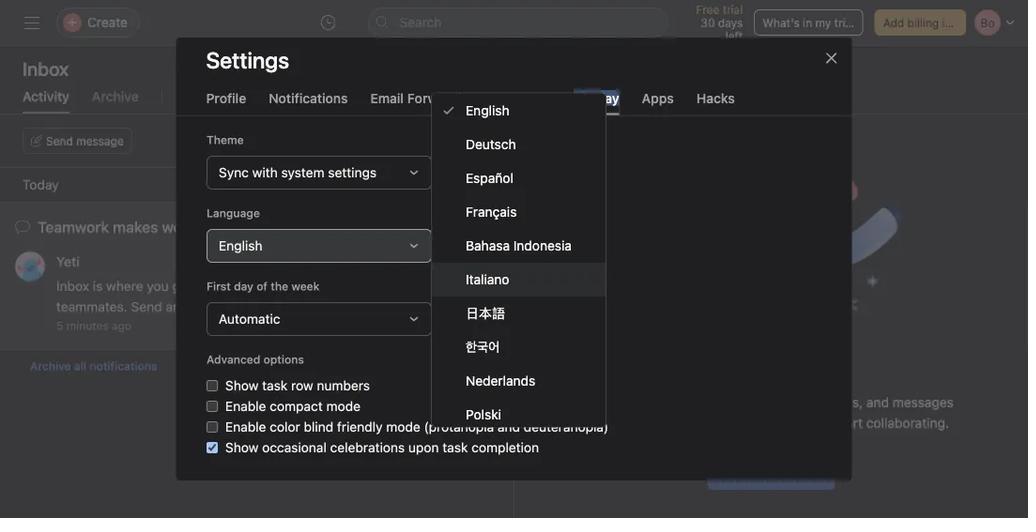 Task type: describe. For each thing, give the bounding box(es) containing it.
bahasa
[[466, 238, 510, 253]]

inbox for inbox is where you get updates, notifications, and messages from your teammates. send an invite to start collaborating.
[[589, 395, 622, 410]]

show occasional celebrations upon task completion
[[225, 439, 539, 455]]

messages inside inbox is where you get updates, notifications, and messages from your teammates. send an invite to start collaborating.
[[893, 395, 954, 410]]

blind
[[303, 419, 333, 434]]

you inside "yeti inbox is where you get updates, notifications, and messages from your teammates. send an invite to start collaborating. 5 minutes ago"
[[147, 278, 169, 294]]

messages i've sent link
[[185, 89, 303, 114]]

what's
[[763, 16, 800, 29]]

search
[[400, 15, 442, 30]]

Show task row numbers checkbox
[[206, 380, 217, 391]]

advanced
[[206, 353, 260, 366]]

한국어 link
[[432, 330, 606, 364]]

email
[[370, 90, 404, 106]]

ago
[[112, 319, 131, 332]]

friendly
[[337, 419, 382, 434]]

start inside inbox is where you get updates, notifications, and messages from your teammates. send an invite to start collaborating.
[[835, 415, 863, 431]]

display button
[[574, 90, 619, 115]]

email forwarding button
[[370, 90, 477, 115]]

get inside "yeti inbox is where you get updates, notifications, and messages from your teammates. send an invite to start collaborating. 5 minutes ago"
[[172, 278, 192, 294]]

collaborating. inside "yeti inbox is where you get updates, notifications, and messages from your teammates. send an invite to start collaborating. 5 minutes ago"
[[267, 299, 350, 315]]

inbox inside "yeti inbox is where you get updates, notifications, and messages from your teammates. send an invite to start collaborating. 5 minutes ago"
[[56, 278, 89, 294]]

archive for archive
[[92, 89, 139, 104]]

enable compact mode
[[225, 398, 360, 414]]

polski
[[466, 407, 501, 422]]

of
[[256, 279, 267, 292]]

automatic button
[[206, 302, 431, 336]]

email forwarding
[[370, 90, 477, 106]]

apps
[[642, 90, 674, 106]]

theme
[[206, 133, 243, 146]]

with
[[252, 164, 277, 180]]

search list box
[[368, 8, 668, 38]]

activity link
[[23, 89, 69, 114]]

get inside inbox is where you get updates, notifications, and messages from your teammates. send an invite to start collaborating.
[[705, 395, 725, 410]]

compact
[[269, 398, 322, 414]]

left
[[725, 29, 743, 42]]

first day of the week
[[206, 279, 319, 292]]

week
[[291, 279, 319, 292]]

messages
[[185, 89, 247, 104]]

where inside inbox is where you get updates, notifications, and messages from your teammates. send an invite to start collaborating.
[[639, 395, 676, 410]]

what's in my trial?
[[763, 16, 860, 29]]

2 vertical spatial and
[[497, 419, 520, 434]]

archive all notifications button
[[0, 350, 514, 382]]

teamwork makes work happen!
[[38, 218, 257, 236]]

hacks
[[696, 90, 735, 106]]

archive for archive all notifications
[[30, 360, 71, 373]]

inbox is where you get updates, notifications, and messages from your teammates. send an invite to start collaborating.
[[589, 395, 954, 431]]

activity
[[23, 89, 69, 104]]

notifications button
[[269, 90, 348, 115]]

0 vertical spatial mode
[[326, 398, 360, 414]]

send message
[[46, 134, 124, 147]]

my
[[815, 16, 831, 29]]

show for show occasional celebrations upon task completion
[[225, 439, 258, 455]]

send inside button
[[46, 134, 73, 147]]

enable color blind friendly mode (protanopia and deuteranopia)
[[225, 419, 608, 434]]

apps button
[[642, 90, 674, 115]]

(protanopia
[[423, 419, 494, 434]]

trial?
[[834, 16, 860, 29]]

display
[[574, 90, 619, 106]]

i've
[[251, 89, 273, 104]]

archive all notifications
[[30, 360, 157, 373]]

sync with system settings
[[218, 164, 376, 180]]

advanced options
[[206, 353, 304, 366]]

english inside english dropdown button
[[218, 238, 262, 253]]

deutsch link
[[432, 127, 606, 161]]

日本語 link
[[432, 296, 606, 330]]

search button
[[368, 8, 668, 38]]

bahasa indonesia link
[[432, 228, 606, 262]]

deutsch
[[466, 136, 516, 152]]

message
[[76, 134, 124, 147]]

teammates
[[756, 465, 823, 481]]

profile
[[206, 90, 246, 106]]

nederlands link
[[432, 364, 606, 397]]

days
[[718, 16, 743, 29]]

is inside "yeti inbox is where you get updates, notifications, and messages from your teammates. send an invite to start collaborating. 5 minutes ago"
[[93, 278, 103, 294]]

english link
[[432, 93, 606, 127]]

add
[[883, 16, 904, 29]]

Show occasional celebrations upon task completion checkbox
[[206, 442, 217, 453]]

language
[[206, 206, 259, 219]]

sent
[[276, 89, 303, 104]]

español
[[466, 170, 513, 185]]

system
[[281, 164, 324, 180]]

all
[[74, 360, 87, 373]]

and inside "yeti inbox is where you get updates, notifications, and messages from your teammates. send an invite to start collaborating. 5 minutes ago"
[[334, 278, 357, 294]]



Task type: vqa. For each thing, say whether or not it's contained in the screenshot.
middle and
yes



Task type: locate. For each thing, give the bounding box(es) containing it.
2 horizontal spatial send
[[730, 415, 761, 431]]

0 horizontal spatial to
[[220, 299, 232, 315]]

1 vertical spatial your
[[625, 415, 652, 431]]

1 horizontal spatial collaborating.
[[866, 415, 949, 431]]

2 show from the top
[[225, 439, 258, 455]]

0 horizontal spatial collaborating.
[[267, 299, 350, 315]]

archive left the all
[[30, 360, 71, 373]]

enable
[[225, 398, 266, 414], [225, 419, 266, 434]]

send up ago
[[131, 299, 162, 315]]

yeti inbox is where you get updates, notifications, and messages from your teammates. send an invite to start collaborating. 5 minutes ago
[[56, 254, 487, 332]]

0 vertical spatial start
[[235, 299, 264, 315]]

to inside "yeti inbox is where you get updates, notifications, and messages from your teammates. send an invite to start collaborating. 5 minutes ago"
[[220, 299, 232, 315]]

updates, inside inbox is where you get updates, notifications, and messages from your teammates. send an invite to start collaborating.
[[728, 395, 781, 410]]

1 horizontal spatial from
[[594, 415, 622, 431]]

enable for enable color blind friendly mode (protanopia and deuteranopia)
[[225, 419, 266, 434]]

your inside "yeti inbox is where you get updates, notifications, and messages from your teammates. send an invite to start collaborating. 5 minutes ago"
[[457, 278, 483, 294]]

1 horizontal spatial your
[[625, 415, 652, 431]]

1 horizontal spatial notifications,
[[785, 395, 863, 410]]

0 horizontal spatial invite
[[184, 299, 216, 315]]

1 horizontal spatial an
[[765, 415, 780, 431]]

1 horizontal spatial teammates.
[[656, 415, 727, 431]]

free trial 30 days left
[[696, 3, 743, 42]]

notifications
[[269, 90, 348, 106]]

sync with system settings button
[[206, 155, 431, 189]]

0 horizontal spatial task
[[262, 377, 287, 393]]

your right deuteranopia)
[[625, 415, 652, 431]]

invite inside inbox is where you get updates, notifications, and messages from your teammates. send an invite to start collaborating.
[[783, 415, 815, 431]]

trial
[[723, 3, 743, 16]]

0 horizontal spatial notifications,
[[252, 278, 330, 294]]

1 horizontal spatial messages
[[893, 395, 954, 410]]

1 vertical spatial from
[[594, 415, 622, 431]]

numbers
[[316, 377, 369, 393]]

mode down "numbers"
[[326, 398, 360, 414]]

0 horizontal spatial you
[[147, 278, 169, 294]]

send inside "yeti inbox is where you get updates, notifications, and messages from your teammates. send an invite to start collaborating. 5 minutes ago"
[[131, 299, 162, 315]]

info
[[942, 16, 962, 29]]

1 horizontal spatial where
[[639, 395, 676, 410]]

1 show from the top
[[225, 377, 258, 393]]

5
[[56, 319, 63, 332]]

0 vertical spatial teammates.
[[56, 299, 127, 315]]

italiano link
[[432, 262, 606, 296]]

show right show occasional celebrations upon task completion checkbox
[[225, 439, 258, 455]]

0 vertical spatial send
[[46, 134, 73, 147]]

collaborating.
[[267, 299, 350, 315], [866, 415, 949, 431]]

0 vertical spatial enable
[[225, 398, 266, 414]]

1 vertical spatial show
[[225, 439, 258, 455]]

updates, inside "yeti inbox is where you get updates, notifications, and messages from your teammates. send an invite to start collaborating. 5 minutes ago"
[[196, 278, 249, 294]]

1 vertical spatial mode
[[386, 419, 420, 434]]

first
[[206, 279, 230, 292]]

day
[[233, 279, 253, 292]]

français
[[466, 204, 517, 219]]

to inside inbox is where you get updates, notifications, and messages from your teammates. send an invite to start collaborating.
[[819, 415, 831, 431]]

sync
[[218, 164, 248, 180]]

0 vertical spatial archive
[[92, 89, 139, 104]]

from
[[425, 278, 453, 294], [594, 415, 622, 431]]

and
[[334, 278, 357, 294], [867, 395, 889, 410], [497, 419, 520, 434]]

0 horizontal spatial an
[[166, 299, 180, 315]]

0 vertical spatial and
[[334, 278, 357, 294]]

日本語
[[466, 305, 505, 320]]

profile button
[[206, 90, 246, 115]]

archive inside button
[[30, 360, 71, 373]]

1 horizontal spatial task
[[442, 439, 468, 455]]

english up deutsch
[[466, 102, 509, 118]]

the
[[270, 279, 288, 292]]

get left first
[[172, 278, 192, 294]]

0 vertical spatial collaborating.
[[267, 299, 350, 315]]

0 vertical spatial task
[[262, 377, 287, 393]]

free
[[696, 3, 720, 16]]

1 horizontal spatial updates,
[[728, 395, 781, 410]]

english
[[466, 102, 509, 118], [218, 238, 262, 253]]

start down day at the bottom left of page
[[235, 299, 264, 315]]

messages inside "yeti inbox is where you get updates, notifications, and messages from your teammates. send an invite to start collaborating. 5 minutes ago"
[[360, 278, 421, 294]]

start inside "yeti inbox is where you get updates, notifications, and messages from your teammates. send an invite to start collaborating. 5 minutes ago"
[[235, 299, 264, 315]]

1 horizontal spatial mode
[[386, 419, 420, 434]]

Enable compact mode checkbox
[[206, 400, 217, 412]]

teammates. inside "yeti inbox is where you get updates, notifications, and messages from your teammates. send an invite to start collaborating. 5 minutes ago"
[[56, 299, 127, 315]]

color
[[269, 419, 300, 434]]

you inside inbox is where you get updates, notifications, and messages from your teammates. send an invite to start collaborating.
[[679, 395, 701, 410]]

0 horizontal spatial updates,
[[196, 278, 249, 294]]

to down first
[[220, 299, 232, 315]]

1 vertical spatial enable
[[225, 419, 266, 434]]

in
[[803, 16, 812, 29]]

upon
[[408, 439, 438, 455]]

2 horizontal spatial and
[[867, 395, 889, 410]]

what's in my trial? button
[[754, 9, 863, 36]]

1 horizontal spatial to
[[819, 415, 831, 431]]

add billing info button
[[875, 9, 966, 36]]

updates,
[[196, 278, 249, 294], [728, 395, 781, 410]]

0 horizontal spatial where
[[106, 278, 143, 294]]

0 vertical spatial show
[[225, 377, 258, 393]]

english button
[[206, 229, 431, 262]]

1 vertical spatial an
[[765, 415, 780, 431]]

inbox down yeti
[[56, 278, 89, 294]]

0 horizontal spatial is
[[93, 278, 103, 294]]

2 vertical spatial inbox
[[589, 395, 622, 410]]

1 horizontal spatial english
[[466, 102, 509, 118]]

send message button
[[23, 128, 132, 154]]

updates, left 'of'
[[196, 278, 249, 294]]

1 horizontal spatial invite
[[783, 415, 815, 431]]

bahasa indonesia
[[466, 238, 572, 253]]

messages i've sent
[[185, 89, 303, 104]]

notifications, inside inbox is where you get updates, notifications, and messages from your teammates. send an invite to start collaborating.
[[785, 395, 863, 410]]

english inside english link
[[466, 102, 509, 118]]

and inside inbox is where you get updates, notifications, and messages from your teammates. send an invite to start collaborating.
[[867, 395, 889, 410]]

0 horizontal spatial and
[[334, 278, 357, 294]]

an left automatic
[[166, 299, 180, 315]]

notifications, inside "yeti inbox is where you get updates, notifications, and messages from your teammates. send an invite to start collaborating. 5 minutes ago"
[[252, 278, 330, 294]]

notifications
[[90, 360, 157, 373]]

from inside "yeti inbox is where you get updates, notifications, and messages from your teammates. send an invite to start collaborating. 5 minutes ago"
[[425, 278, 453, 294]]

inbox
[[23, 57, 69, 79], [56, 278, 89, 294], [589, 395, 622, 410]]

1 vertical spatial notifications,
[[785, 395, 863, 410]]

1 vertical spatial inbox
[[56, 278, 89, 294]]

from inside inbox is where you get updates, notifications, and messages from your teammates. send an invite to start collaborating.
[[594, 415, 622, 431]]

nederlands
[[466, 373, 535, 388]]

show
[[225, 377, 258, 393], [225, 439, 258, 455]]

to up teammates
[[819, 415, 831, 431]]

1 vertical spatial teammates.
[[656, 415, 727, 431]]

0 vertical spatial you
[[147, 278, 169, 294]]

30
[[701, 16, 715, 29]]

close image
[[824, 51, 839, 66]]

enable right enable compact mode 'checkbox'
[[225, 398, 266, 414]]

0 horizontal spatial start
[[235, 299, 264, 315]]

1 vertical spatial messages
[[893, 395, 954, 410]]

1 vertical spatial you
[[679, 395, 701, 410]]

1 vertical spatial to
[[819, 415, 831, 431]]

task left row
[[262, 377, 287, 393]]

your inside inbox is where you get updates, notifications, and messages from your teammates. send an invite to start collaborating.
[[625, 415, 652, 431]]

1 vertical spatial task
[[442, 439, 468, 455]]

0 vertical spatial where
[[106, 278, 143, 294]]

1 horizontal spatial get
[[705, 395, 725, 410]]

occasional
[[262, 439, 326, 455]]

your up 日本語
[[457, 278, 483, 294]]

deuteranopia)
[[523, 419, 608, 434]]

english down language
[[218, 238, 262, 253]]

1 vertical spatial archive
[[30, 360, 71, 373]]

invite up teammates
[[783, 415, 815, 431]]

italiano
[[466, 271, 509, 287]]

1 vertical spatial english
[[218, 238, 262, 253]]

1 vertical spatial where
[[639, 395, 676, 410]]

start
[[235, 299, 264, 315], [835, 415, 863, 431]]

makes
[[113, 218, 158, 236]]

0 vertical spatial your
[[457, 278, 483, 294]]

to
[[220, 299, 232, 315], [819, 415, 831, 431]]

1 vertical spatial invite
[[783, 415, 815, 431]]

teammates. up minutes
[[56, 299, 127, 315]]

teammates.
[[56, 299, 127, 315], [656, 415, 727, 431]]

0 vertical spatial notifications,
[[252, 278, 330, 294]]

0 horizontal spatial mode
[[326, 398, 360, 414]]

1 vertical spatial and
[[867, 395, 889, 410]]

1 vertical spatial get
[[705, 395, 725, 410]]

an inside inbox is where you get updates, notifications, and messages from your teammates. send an invite to start collaborating.
[[765, 415, 780, 431]]

enable right enable color blind friendly mode (protanopia and deuteranopia) option
[[225, 419, 266, 434]]

0 vertical spatial english
[[466, 102, 509, 118]]

forwarding
[[407, 90, 477, 106]]

1 vertical spatial updates,
[[728, 395, 781, 410]]

1 vertical spatial collaborating.
[[866, 415, 949, 431]]

send left the message
[[46, 134, 73, 147]]

0 horizontal spatial english
[[218, 238, 262, 253]]

settings
[[328, 164, 376, 180]]

1 horizontal spatial archive
[[92, 89, 139, 104]]

0 horizontal spatial send
[[46, 134, 73, 147]]

get up invite
[[705, 395, 725, 410]]

1 horizontal spatial and
[[497, 419, 520, 434]]

0 horizontal spatial get
[[172, 278, 192, 294]]

completion
[[471, 439, 539, 455]]

an up invite teammates
[[765, 415, 780, 431]]

enable for enable compact mode
[[225, 398, 266, 414]]

account
[[500, 90, 551, 106]]

automatic
[[218, 311, 280, 326]]

1 vertical spatial send
[[131, 299, 162, 315]]

indonesia
[[513, 238, 572, 253]]

archive up the message
[[92, 89, 139, 104]]

1 horizontal spatial you
[[679, 395, 701, 410]]

0 vertical spatial an
[[166, 299, 180, 315]]

start up invite teammates button
[[835, 415, 863, 431]]

inbox up deuteranopia)
[[589, 395, 622, 410]]

0 horizontal spatial archive
[[30, 360, 71, 373]]

row
[[291, 377, 313, 393]]

0 vertical spatial inbox
[[23, 57, 69, 79]]

today
[[23, 177, 59, 192]]

show for show task row numbers
[[225, 377, 258, 393]]

0 vertical spatial updates,
[[196, 278, 249, 294]]

invite down first
[[184, 299, 216, 315]]

mode up upon
[[386, 419, 420, 434]]

task down (protanopia
[[442, 439, 468, 455]]

invite
[[720, 465, 752, 481]]

1 enable from the top
[[225, 398, 266, 414]]

invite
[[184, 299, 216, 315], [783, 415, 815, 431]]

1 vertical spatial start
[[835, 415, 863, 431]]

collaborating. inside inbox is where you get updates, notifications, and messages from your teammates. send an invite to start collaborating.
[[866, 415, 949, 431]]

0 horizontal spatial your
[[457, 278, 483, 294]]

archive
[[92, 89, 139, 104], [30, 360, 71, 373]]

yeti
[[56, 254, 80, 269]]

0 vertical spatial is
[[93, 278, 103, 294]]

0 horizontal spatial teammates.
[[56, 299, 127, 315]]

0 vertical spatial get
[[172, 278, 192, 294]]

where inside "yeti inbox is where you get updates, notifications, and messages from your teammates. send an invite to start collaborating. 5 minutes ago"
[[106, 278, 143, 294]]

1 horizontal spatial start
[[835, 415, 863, 431]]

teammates. inside inbox is where you get updates, notifications, and messages from your teammates. send an invite to start collaborating.
[[656, 415, 727, 431]]

send inside inbox is where you get updates, notifications, and messages from your teammates. send an invite to start collaborating.
[[730, 415, 761, 431]]

get
[[172, 278, 192, 294], [705, 395, 725, 410]]

한국어
[[466, 339, 500, 354]]

1 horizontal spatial is
[[625, 395, 635, 410]]

teammates. up invite
[[656, 415, 727, 431]]

2 vertical spatial send
[[730, 415, 761, 431]]

1 vertical spatial is
[[625, 395, 635, 410]]

0 vertical spatial messages
[[360, 278, 421, 294]]

add billing info
[[883, 16, 962, 29]]

0 vertical spatial from
[[425, 278, 453, 294]]

inbox up activity
[[23, 57, 69, 79]]

0 vertical spatial invite
[[184, 299, 216, 315]]

your
[[457, 278, 483, 294], [625, 415, 652, 431]]

inbox inside inbox is where you get updates, notifications, and messages from your teammates. send an invite to start collaborating.
[[589, 395, 622, 410]]

invite inside "yeti inbox is where you get updates, notifications, and messages from your teammates. send an invite to start collaborating. 5 minutes ago"
[[184, 299, 216, 315]]

1 horizontal spatial send
[[131, 299, 162, 315]]

billing
[[907, 16, 939, 29]]

an inside "yeti inbox is where you get updates, notifications, and messages from your teammates. send an invite to start collaborating. 5 minutes ago"
[[166, 299, 180, 315]]

polski link
[[432, 397, 606, 431]]

2 enable from the top
[[225, 419, 266, 434]]

hacks button
[[696, 90, 735, 115]]

show down 'advanced'
[[225, 377, 258, 393]]

0 horizontal spatial messages
[[360, 278, 421, 294]]

0 vertical spatial to
[[220, 299, 232, 315]]

updates, up invite teammates
[[728, 395, 781, 410]]

Enable color blind friendly mode (protanopia and deuteranopia) checkbox
[[206, 421, 217, 432]]

send up invite
[[730, 415, 761, 431]]

0 horizontal spatial from
[[425, 278, 453, 294]]

is inside inbox is where you get updates, notifications, and messages from your teammates. send an invite to start collaborating.
[[625, 395, 635, 410]]

show task row numbers
[[225, 377, 369, 393]]

notifications,
[[252, 278, 330, 294], [785, 395, 863, 410]]

inbox for inbox
[[23, 57, 69, 79]]

archive link
[[92, 89, 139, 114]]



